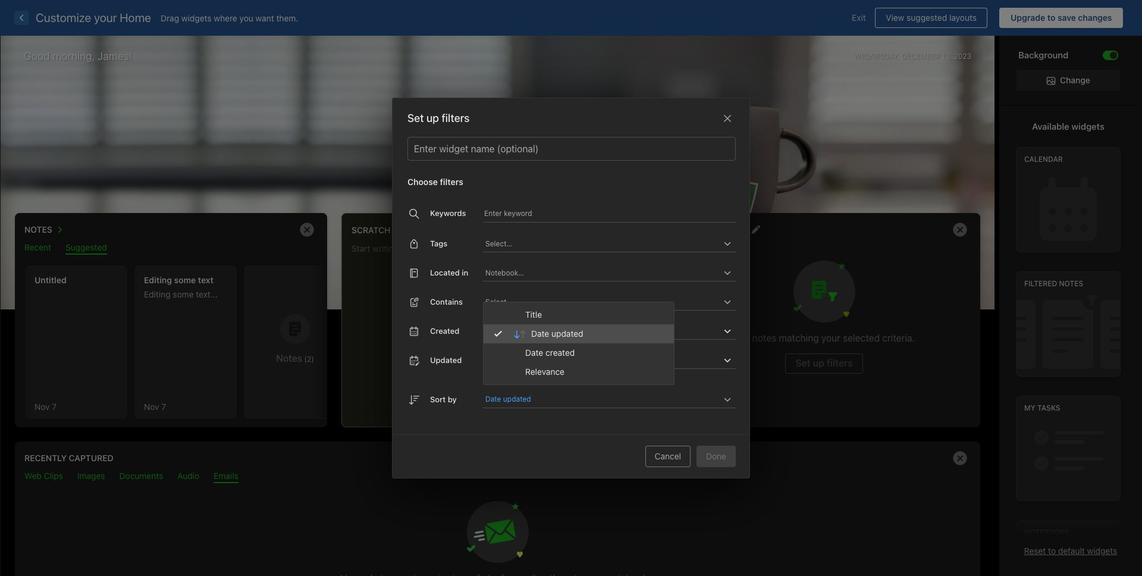 Task type: vqa. For each thing, say whether or not it's contained in the screenshot.
the top filters
yes



Task type: locate. For each thing, give the bounding box(es) containing it.
 input text field down 'enter keyword' field
[[484, 235, 721, 252]]

by
[[448, 394, 457, 404]]

date right by
[[486, 395, 501, 404]]

0 vertical spatial widgets
[[181, 13, 212, 23]]

edit widget title image
[[752, 225, 761, 234]]

date up relevance
[[526, 348, 544, 358]]

updated
[[552, 329, 584, 339], [503, 395, 531, 404]]

to right reset
[[1049, 546, 1056, 556]]

located
[[430, 268, 460, 277]]

1 vertical spatial widgets
[[1072, 121, 1105, 132]]

exit button
[[843, 8, 875, 28]]

widgets right default
[[1088, 546, 1118, 556]]

widgets right the drag
[[181, 13, 212, 23]]

to for reset
[[1049, 546, 1056, 556]]

1 vertical spatial remove image
[[949, 446, 973, 470]]

filters right up
[[442, 112, 470, 124]]

 input text field
[[484, 235, 721, 252], [484, 264, 721, 281], [484, 293, 721, 310], [534, 391, 721, 408]]

to left the save
[[1048, 12, 1056, 23]]

 input text field inside tags field
[[484, 235, 721, 252]]

 input text field down updated date picker field
[[534, 391, 721, 408]]

 input text field for tags
[[484, 235, 721, 252]]

Tags field
[[483, 235, 736, 252]]

upgrade to save changes button
[[1000, 8, 1124, 28]]

customize
[[36, 11, 91, 24]]

to inside "button"
[[1048, 12, 1056, 23]]

Enter widget name (optional) text field
[[413, 137, 731, 160]]

sort
[[430, 394, 446, 404]]

1 vertical spatial date updated
[[486, 395, 531, 404]]

filters
[[442, 112, 470, 124], [440, 177, 464, 187]]

tags
[[430, 239, 448, 248]]

date updated button
[[486, 392, 533, 407]]

2 vertical spatial date
[[486, 395, 501, 404]]

widgets right "available"
[[1072, 121, 1105, 132]]

2023
[[954, 51, 972, 60]]

date updated up 'created'
[[531, 329, 584, 339]]

widgets for available
[[1072, 121, 1105, 132]]

want
[[256, 13, 274, 23]]

Updated Date picker field
[[483, 352, 751, 369]]

 input text field inside located in field
[[484, 264, 721, 281]]

to
[[1048, 12, 1056, 23], [1049, 546, 1056, 556]]

available
[[1033, 121, 1070, 132]]

sort by
[[430, 394, 457, 404]]

1 horizontal spatial date updated
[[531, 329, 584, 339]]

tasks
[[1038, 404, 1061, 413]]

title
[[526, 309, 542, 320]]

0 horizontal spatial updated
[[503, 395, 531, 404]]

0 vertical spatial remove image
[[949, 218, 973, 242]]

0 vertical spatial updated
[[552, 329, 584, 339]]

upgrade
[[1011, 12, 1046, 23]]

0 vertical spatial to
[[1048, 12, 1056, 23]]

drag
[[161, 13, 179, 23]]

2 vertical spatial widgets
[[1088, 546, 1118, 556]]

date created
[[526, 348, 575, 358]]

remove image
[[949, 218, 973, 242], [949, 446, 973, 470]]

upgrade to save changes
[[1011, 12, 1113, 23]]

drag widgets where you want them.
[[161, 13, 298, 23]]

filters right choose
[[440, 177, 464, 187]]

updated inside date updated button
[[503, 395, 531, 404]]

date down title
[[531, 329, 550, 339]]

notes
[[1060, 279, 1084, 288]]

date
[[531, 329, 550, 339], [526, 348, 544, 358], [486, 395, 501, 404]]

1 vertical spatial updated
[[503, 395, 531, 404]]

good morning, james!
[[24, 50, 132, 62]]

 input text field down located in field
[[484, 293, 721, 310]]

view suggested layouts
[[886, 12, 977, 23]]

1 vertical spatial to
[[1049, 546, 1056, 556]]

reset to default widgets button
[[1025, 546, 1118, 556]]

notebooks
[[1025, 528, 1070, 537]]

date updated
[[531, 329, 584, 339], [486, 395, 531, 404]]

calendar
[[1025, 155, 1063, 164]]

0 horizontal spatial date updated
[[486, 395, 531, 404]]

layouts
[[950, 12, 977, 23]]

1 horizontal spatial updated
[[552, 329, 584, 339]]

updated up 'created'
[[552, 329, 584, 339]]

reset to default widgets
[[1025, 546, 1118, 556]]

date updated down relevance
[[486, 395, 531, 404]]

 input text field down tags field
[[484, 264, 721, 281]]

updated down relevance
[[503, 395, 531, 404]]

row group
[[484, 303, 674, 385]]

filtered notes
[[1025, 279, 1084, 288]]

wednesday, december 13, 2023
[[854, 51, 972, 60]]

set
[[408, 112, 424, 124]]

december
[[902, 51, 941, 60]]

row group containing title
[[484, 303, 674, 385]]

widgets
[[181, 13, 212, 23], [1072, 121, 1105, 132], [1088, 546, 1118, 556]]

located in
[[430, 268, 469, 277]]

0 vertical spatial filters
[[442, 112, 470, 124]]

 input text field inside contains field
[[484, 293, 721, 310]]



Task type: describe. For each thing, give the bounding box(es) containing it.
Located in field
[[483, 264, 736, 282]]

save
[[1058, 12, 1077, 23]]

morning,
[[53, 50, 95, 62]]

date inside button
[[486, 395, 501, 404]]

filtered
[[1025, 279, 1058, 288]]

in
[[462, 268, 469, 277]]

exit
[[852, 12, 866, 23]]

 input text field for contains
[[484, 293, 721, 310]]

choose
[[408, 177, 438, 187]]

set up filters
[[408, 112, 470, 124]]

wednesday,
[[854, 51, 900, 60]]

view suggested layouts button
[[875, 8, 988, 28]]

default
[[1059, 546, 1085, 556]]

Contains field
[[483, 293, 736, 311]]

view
[[886, 12, 905, 23]]

 input text field for located in
[[484, 264, 721, 281]]

reset
[[1025, 546, 1047, 556]]

cancel button
[[646, 446, 691, 467]]

home
[[120, 11, 151, 24]]

background
[[1019, 49, 1069, 60]]

suggested
[[907, 12, 948, 23]]

1 vertical spatial filters
[[440, 177, 464, 187]]

Sort by field
[[483, 391, 736, 408]]

created
[[546, 348, 575, 358]]

widgets for drag
[[181, 13, 212, 23]]

0 vertical spatial date
[[531, 329, 550, 339]]

pad
[[393, 225, 410, 235]]

Created Date picker field
[[483, 323, 751, 340]]

1 vertical spatial date
[[526, 348, 544, 358]]

james!
[[98, 50, 132, 62]]

to for upgrade
[[1048, 12, 1056, 23]]

relevance
[[526, 367, 565, 377]]

cancel
[[655, 451, 681, 461]]

done
[[706, 451, 727, 461]]

them.
[[276, 13, 298, 23]]

changes
[[1079, 12, 1113, 23]]

good
[[24, 50, 50, 62]]

my tasks
[[1025, 404, 1061, 413]]

 input text field inside sort by field
[[534, 391, 721, 408]]

0 vertical spatial date updated
[[531, 329, 584, 339]]

customize your home
[[36, 11, 151, 24]]

up
[[427, 112, 439, 124]]

remove image
[[295, 218, 319, 242]]

you
[[240, 13, 253, 23]]

change
[[1061, 75, 1091, 85]]

your
[[94, 11, 117, 24]]

my
[[1025, 404, 1036, 413]]

where
[[214, 13, 237, 23]]

scratch pad button
[[352, 222, 410, 237]]

2 remove image from the top
[[949, 446, 973, 470]]

1 remove image from the top
[[949, 218, 973, 242]]

date updated inside button
[[486, 395, 531, 404]]

Enter keyword field
[[483, 208, 736, 223]]

scratch pad
[[352, 225, 410, 235]]

scratch
[[352, 225, 391, 235]]

close image
[[721, 112, 735, 126]]

created
[[430, 326, 460, 336]]

available widgets
[[1033, 121, 1105, 132]]

updated
[[430, 355, 462, 365]]

keywords
[[430, 208, 466, 218]]

contains
[[430, 297, 463, 306]]

choose filters
[[408, 177, 464, 187]]

13,
[[943, 51, 952, 60]]

change button
[[1017, 70, 1121, 91]]

done button
[[697, 446, 736, 467]]



